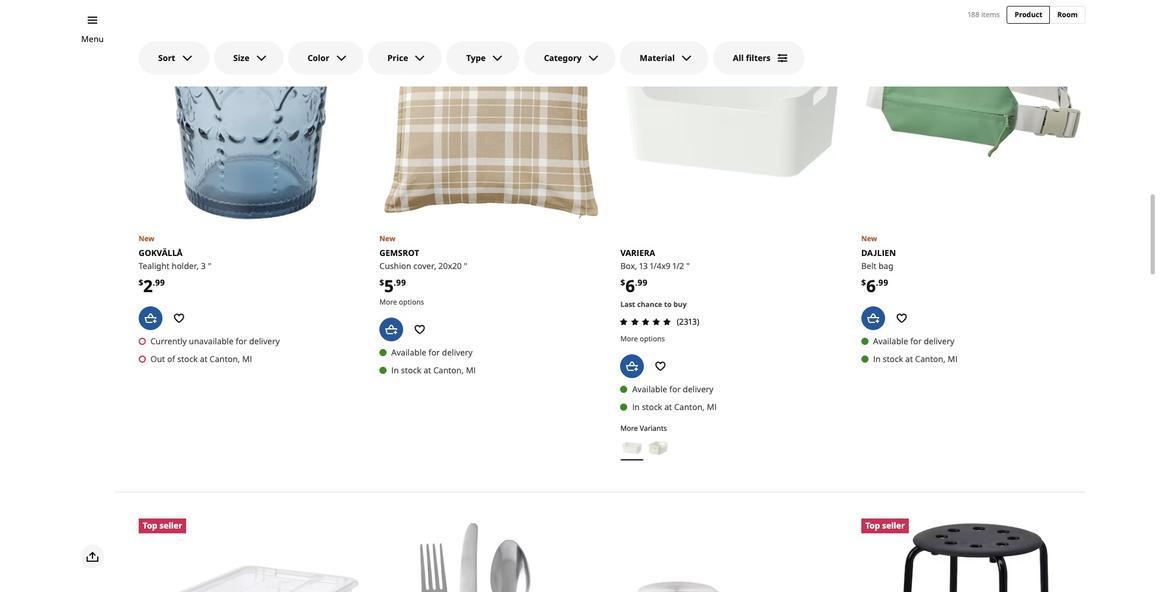 Task type: describe. For each thing, give the bounding box(es) containing it.
in for 6
[[633, 402, 640, 413]]

menu button
[[81, 33, 104, 46]]

cushion
[[380, 260, 412, 272]]

. for 5
[[394, 277, 396, 289]]

last chance to buy
[[621, 299, 687, 310]]

out of stock at canton, mi
[[151, 353, 252, 365]]

add to bag, gokvällå, tealight holder image
[[139, 307, 162, 330]]

2 horizontal spatial available for delivery
[[874, 336, 955, 347]]

99 for 2
[[155, 277, 165, 289]]

at down the unavailable
[[200, 353, 208, 365]]

dajlien
[[862, 247, 897, 258]]

last
[[621, 299, 636, 310]]

3
[[201, 260, 206, 271]]

0 horizontal spatial more options
[[380, 297, 424, 307]]

99 for 6
[[638, 277, 648, 289]]

bag
[[879, 260, 894, 272]]

top seller for marius stool, black, 17 3/4 " image
[[866, 521, 906, 532]]

1 horizontal spatial more options
[[621, 334, 665, 344]]

188
[[969, 9, 980, 19]]

canton, for gemsrot cushion cover, dark beige/check, 20x20 " image
[[434, 365, 464, 376]]

new for 6
[[862, 234, 878, 244]]

currently unavailable for delivery
[[151, 336, 280, 347]]

room button
[[1050, 6, 1086, 24]]

in stock at canton, mi for 6
[[633, 402, 717, 413]]

marius stool, black, 17 3/4 " image
[[862, 519, 1086, 593]]

$ for 2
[[139, 277, 143, 289]]

0 vertical spatial more
[[380, 297, 397, 307]]

type button
[[447, 42, 520, 75]]

material button
[[621, 42, 709, 75]]

category button
[[525, 42, 616, 75]]

6 inside 'variera box, 13 1/4x9 1/2 " $ 6 . 99'
[[626, 274, 636, 297]]

save to favorites, variera, box image
[[649, 355, 673, 378]]

2 horizontal spatial available
[[874, 336, 909, 347]]

identitet 16-piece flatware set, stainless steel image
[[380, 519, 604, 593]]

top for samla box with lid, clear, 15 ¼x11x5 ½ "/3 gallon image
[[143, 521, 157, 532]]

. inside new dajlien belt bag $ 6 . 99
[[877, 277, 879, 289]]

188 items
[[969, 9, 1001, 19]]

menu
[[81, 33, 104, 44]]

variera box, white, 9 1/2x6 3/4 " image
[[649, 438, 669, 458]]

6 inside new dajlien belt bag $ 6 . 99
[[867, 274, 877, 297]]

" for 2
[[208, 260, 211, 271]]

top seller for samla box with lid, clear, 15 ¼x11x5 ½ "/3 gallon image
[[143, 521, 182, 532]]

(2313)
[[677, 316, 700, 328]]

dajlien belt bag, green image
[[862, 0, 1086, 224]]

$ for 5
[[380, 277, 385, 289]]

for for variera box, white, 13 1/4x9 1/2 " image
[[670, 384, 681, 395]]

gemsrot cushion cover, dark beige/check, 20x20 " image
[[380, 0, 604, 224]]

cover,
[[414, 260, 437, 272]]

delivery for dajlien belt bag, green image
[[924, 336, 955, 347]]

buy
[[674, 299, 687, 310]]

material
[[640, 52, 675, 63]]

sort
[[158, 52, 175, 63]]

color button
[[288, 42, 363, 75]]

more variants
[[621, 424, 668, 434]]

belt
[[862, 260, 877, 272]]

add to bag, variera, box image
[[621, 355, 645, 378]]

variera box, 13 1/4x9 1/2 " $ 6 . 99
[[621, 247, 690, 297]]

canton, for variera box, white, 13 1/4x9 1/2 " image
[[675, 402, 705, 413]]

1/2
[[673, 260, 685, 272]]

to
[[665, 299, 672, 310]]

add to bag, dajlien, belt bag image
[[862, 307, 886, 330]]

size button
[[214, 42, 283, 75]]

new dajlien belt bag $ 6 . 99
[[862, 234, 897, 297]]

category
[[544, 52, 582, 63]]

gokvällå tealight holder, blue, 3 " image
[[139, 0, 363, 224]]

color
[[308, 52, 330, 63]]

items
[[982, 9, 1001, 19]]

tealight
[[139, 260, 170, 271]]

size
[[234, 52, 250, 63]]

filters
[[747, 52, 771, 63]]

variera box, white, 13 1/4x9 1/2 " image
[[621, 0, 845, 224]]

for right the unavailable
[[236, 336, 247, 347]]

mi for gemsrot cushion cover, dark beige/check, 20x20 " image
[[466, 365, 476, 376]]

sort button
[[139, 42, 209, 75]]

variera
[[621, 247, 656, 258]]

room
[[1058, 9, 1079, 20]]

seller for samla box with lid, clear, 15 ¼x11x5 ½ "/3 gallon image
[[160, 521, 182, 532]]

available for 6
[[633, 384, 668, 395]]



Task type: locate. For each thing, give the bounding box(es) containing it.
price
[[388, 52, 408, 63]]

in up more variants
[[633, 402, 640, 413]]

chance
[[638, 299, 663, 310]]

2 . from the left
[[394, 277, 396, 289]]

stock right of
[[177, 353, 198, 365]]

. for 2
[[153, 277, 155, 289]]

at for dajlien belt bag, green image
[[906, 353, 914, 365]]

1 horizontal spatial in stock at canton, mi
[[633, 402, 717, 413]]

holder,
[[172, 260, 199, 271]]

new up gokvällå
[[139, 234, 155, 244]]

$
[[139, 277, 143, 289], [380, 277, 385, 289], [621, 277, 626, 289], [862, 277, 867, 289]]

new up gemsrot
[[380, 234, 396, 244]]

2 99 from the left
[[396, 277, 406, 289]]

$ inside new dajlien belt bag $ 6 . 99
[[862, 277, 867, 289]]

product
[[1015, 9, 1043, 20]]

variants
[[640, 424, 668, 434]]

0 vertical spatial options
[[399, 297, 424, 307]]

0 horizontal spatial "
[[208, 260, 211, 271]]

all
[[734, 52, 744, 63]]

$ for 6
[[621, 277, 626, 289]]

available for delivery down save to favorites, gemsrot, cushion cover icon
[[392, 347, 473, 358]]

in for 5
[[392, 365, 399, 376]]

seller
[[160, 521, 182, 532], [883, 521, 906, 532]]

more options down 5 on the left of the page
[[380, 297, 424, 307]]

99 right 5 on the left of the page
[[396, 277, 406, 289]]

2 6 from the left
[[867, 274, 877, 297]]

box,
[[621, 260, 638, 272]]

6 up last
[[626, 274, 636, 297]]

stock for variera box, white, 13 1/4x9 1/2 " image
[[642, 402, 663, 413]]

1 horizontal spatial options
[[640, 334, 665, 344]]

new up the dajlien
[[862, 234, 878, 244]]

in stock at canton, mi down save to favorites, dajlien, belt bag icon
[[874, 353, 958, 365]]

99 inside 'variera box, 13 1/4x9 1/2 " $ 6 . 99'
[[638, 277, 648, 289]]

0 horizontal spatial 6
[[626, 274, 636, 297]]

1/4x9
[[650, 260, 671, 272]]

.
[[153, 277, 155, 289], [394, 277, 396, 289], [636, 277, 638, 289], [877, 277, 879, 289]]

4 99 from the left
[[879, 277, 889, 289]]

99 inside new dajlien belt bag $ 6 . 99
[[879, 277, 889, 289]]

1 horizontal spatial top seller link
[[862, 519, 1086, 593]]

in stock at canton, mi
[[874, 353, 958, 365], [392, 365, 476, 376], [633, 402, 717, 413]]

99 inside new gokvällå tealight holder, 3 " $ 2 . 99
[[155, 277, 165, 289]]

1 99 from the left
[[155, 277, 165, 289]]

stock for dajlien belt bag, green image
[[883, 353, 904, 365]]

at down save to favorites, gemsrot, cushion cover icon
[[424, 365, 432, 376]]

0 horizontal spatial top
[[143, 521, 157, 532]]

mi for dajlien belt bag, green image
[[948, 353, 958, 365]]

unavailable
[[189, 336, 234, 347]]

0 horizontal spatial top seller
[[143, 521, 182, 532]]

4 . from the left
[[877, 277, 879, 289]]

in stock at canton, mi down save to favorites, gemsrot, cushion cover icon
[[392, 365, 476, 376]]

options down review: 4.9 out of 5 stars. total reviews: 2313 image
[[640, 334, 665, 344]]

0 horizontal spatial in stock at canton, mi
[[392, 365, 476, 376]]

3 . from the left
[[636, 277, 638, 289]]

for down save to favorites, gemsrot, cushion cover icon
[[429, 347, 440, 358]]

99
[[155, 277, 165, 289], [396, 277, 406, 289], [638, 277, 648, 289], [879, 277, 889, 289]]

review: 4.9 out of 5 stars. total reviews: 2313 image
[[617, 315, 675, 329]]

mi for variera box, white, 13 1/4x9 1/2 " image
[[707, 402, 717, 413]]

delivery for gemsrot cushion cover, dark beige/check, 20x20 " image
[[442, 347, 473, 358]]

1 . from the left
[[153, 277, 155, 289]]

top seller
[[143, 521, 182, 532], [866, 521, 906, 532]]

$ inside 'variera box, 13 1/4x9 1/2 " $ 6 . 99'
[[621, 277, 626, 289]]

2 " from the left
[[464, 260, 468, 272]]

mi
[[242, 353, 252, 365], [948, 353, 958, 365], [466, 365, 476, 376], [707, 402, 717, 413]]

more down review: 4.9 out of 5 stars. total reviews: 2313 image
[[621, 334, 638, 344]]

99 right 2 in the left of the page
[[155, 277, 165, 289]]

delivery for variera box, white, 13 1/4x9 1/2 " image
[[683, 384, 714, 395]]

$ down box,
[[621, 277, 626, 289]]

options up save to favorites, gemsrot, cushion cover icon
[[399, 297, 424, 307]]

all filters button
[[714, 42, 805, 75]]

1 top from the left
[[143, 521, 157, 532]]

1 " from the left
[[208, 260, 211, 271]]

available down save to favorites, variera, box image
[[633, 384, 668, 395]]

0 horizontal spatial available
[[392, 347, 427, 358]]

" right the 3
[[208, 260, 211, 271]]

at up variants
[[665, 402, 673, 413]]

2 top seller from the left
[[866, 521, 906, 532]]

3 $ from the left
[[621, 277, 626, 289]]

price button
[[368, 42, 442, 75]]

1 vertical spatial more
[[621, 334, 638, 344]]

seller for marius stool, black, 17 3/4 " image
[[883, 521, 906, 532]]

" inside new gemsrot cushion cover, 20x20 " $ 5 . 99
[[464, 260, 468, 272]]

99 inside new gemsrot cushion cover, 20x20 " $ 5 . 99
[[396, 277, 406, 289]]

in down add to bag, dajlien, belt bag 'icon'
[[874, 353, 881, 365]]

2 top seller link from the left
[[862, 519, 1086, 593]]

stock up variants
[[642, 402, 663, 413]]

0 horizontal spatial seller
[[160, 521, 182, 532]]

2 new from the left
[[380, 234, 396, 244]]

for for gemsrot cushion cover, dark beige/check, 20x20 " image
[[429, 347, 440, 358]]

"
[[208, 260, 211, 271], [464, 260, 468, 272], [687, 260, 690, 272]]

in
[[874, 353, 881, 365], [392, 365, 399, 376], [633, 402, 640, 413]]

1 new from the left
[[139, 234, 155, 244]]

1 horizontal spatial "
[[464, 260, 468, 272]]

canton, for dajlien belt bag, green image
[[916, 353, 946, 365]]

. down tealight
[[153, 277, 155, 289]]

. for 6
[[636, 277, 638, 289]]

type
[[467, 52, 486, 63]]

. inside new gemsrot cushion cover, 20x20 " $ 5 . 99
[[394, 277, 396, 289]]

stock down save to favorites, dajlien, belt bag icon
[[883, 353, 904, 365]]

1 horizontal spatial top seller
[[866, 521, 906, 532]]

at down save to favorites, dajlien, belt bag icon
[[906, 353, 914, 365]]

1 horizontal spatial available
[[633, 384, 668, 395]]

1 horizontal spatial in
[[633, 402, 640, 413]]

2 $ from the left
[[380, 277, 385, 289]]

1 vertical spatial options
[[640, 334, 665, 344]]

99 down 13
[[638, 277, 648, 289]]

3 new from the left
[[862, 234, 878, 244]]

. down cushion
[[394, 277, 396, 289]]

delivery
[[249, 336, 280, 347], [924, 336, 955, 347], [442, 347, 473, 358], [683, 384, 714, 395]]

in stock at canton, mi for 5
[[392, 365, 476, 376]]

available for delivery for 5
[[392, 347, 473, 358]]

in down add to bag, gemsrot, cushion cover image
[[392, 365, 399, 376]]

at for gemsrot cushion cover, dark beige/check, 20x20 " image
[[424, 365, 432, 376]]

" right '1/2'
[[687, 260, 690, 272]]

" inside 'variera box, 13 1/4x9 1/2 " $ 6 . 99'
[[687, 260, 690, 272]]

99 down bag
[[879, 277, 889, 289]]

new for 2
[[139, 234, 155, 244]]

0 horizontal spatial available for delivery
[[392, 347, 473, 358]]

top
[[143, 521, 157, 532], [866, 521, 881, 532]]

save to favorites, dajlien, belt bag image
[[890, 307, 914, 330]]

0 horizontal spatial in
[[392, 365, 399, 376]]

new
[[139, 234, 155, 244], [380, 234, 396, 244], [862, 234, 878, 244]]

" for 5
[[464, 260, 468, 272]]

available down save to favorites, dajlien, belt bag icon
[[874, 336, 909, 347]]

0 horizontal spatial top seller link
[[139, 519, 363, 593]]

2 horizontal spatial "
[[687, 260, 690, 272]]

new for 5
[[380, 234, 396, 244]]

. inside new gokvällå tealight holder, 3 " $ 2 . 99
[[153, 277, 155, 289]]

more down 5 on the left of the page
[[380, 297, 397, 307]]

2 vertical spatial more
[[621, 424, 638, 434]]

stock down save to favorites, gemsrot, cushion cover icon
[[401, 365, 422, 376]]

options
[[399, 297, 424, 307], [640, 334, 665, 344]]

4 $ from the left
[[862, 277, 867, 289]]

2 horizontal spatial in
[[874, 353, 881, 365]]

currently
[[151, 336, 187, 347]]

available for delivery down save to favorites, variera, box image
[[633, 384, 714, 395]]

. down belt on the top right of page
[[877, 277, 879, 289]]

20x20
[[439, 260, 462, 272]]

canton,
[[210, 353, 240, 365], [916, 353, 946, 365], [434, 365, 464, 376], [675, 402, 705, 413]]

more options down review: 4.9 out of 5 stars. total reviews: 2313 image
[[621, 334, 665, 344]]

$ inside new gokvällå tealight holder, 3 " $ 2 . 99
[[139, 277, 143, 289]]

for down save to favorites, variera, box image
[[670, 384, 681, 395]]

available for delivery
[[874, 336, 955, 347], [392, 347, 473, 358], [633, 384, 714, 395]]

lättuggad snack container, set of 2, stainless steel image
[[621, 519, 845, 593]]

1 top seller from the left
[[143, 521, 182, 532]]

stock
[[177, 353, 198, 365], [883, 353, 904, 365], [401, 365, 422, 376], [642, 402, 663, 413]]

new inside new gemsrot cushion cover, 20x20 " $ 5 . 99
[[380, 234, 396, 244]]

1 $ from the left
[[139, 277, 143, 289]]

for down save to favorites, dajlien, belt bag icon
[[911, 336, 922, 347]]

1 vertical spatial more options
[[621, 334, 665, 344]]

save to favorites, gemsrot, cushion cover image
[[408, 318, 432, 342]]

top for marius stool, black, 17 3/4 " image
[[866, 521, 881, 532]]

. inside 'variera box, 13 1/4x9 1/2 " $ 6 . 99'
[[636, 277, 638, 289]]

all filters
[[734, 52, 771, 63]]

2 top from the left
[[866, 521, 881, 532]]

2 horizontal spatial new
[[862, 234, 878, 244]]

1 6 from the left
[[626, 274, 636, 297]]

for
[[236, 336, 247, 347], [911, 336, 922, 347], [429, 347, 440, 358], [670, 384, 681, 395]]

available for 5
[[392, 347, 427, 358]]

0 horizontal spatial options
[[399, 297, 424, 307]]

$ down belt on the top right of page
[[862, 277, 867, 289]]

at for variera box, white, 13 1/4x9 1/2 " image
[[665, 402, 673, 413]]

new gokvällå tealight holder, 3 " $ 2 . 99
[[139, 234, 211, 297]]

6
[[626, 274, 636, 297], [867, 274, 877, 297]]

" right 20x20
[[464, 260, 468, 272]]

available for delivery for 6
[[633, 384, 714, 395]]

1 horizontal spatial 6
[[867, 274, 877, 297]]

save to favorites, gokvällå, tealight holder image
[[167, 307, 191, 330]]

1 horizontal spatial seller
[[883, 521, 906, 532]]

0 horizontal spatial new
[[139, 234, 155, 244]]

1 horizontal spatial top
[[866, 521, 881, 532]]

5
[[385, 274, 394, 297]]

2 horizontal spatial in stock at canton, mi
[[874, 353, 958, 365]]

" inside new gokvällå tealight holder, 3 " $ 2 . 99
[[208, 260, 211, 271]]

available for delivery down save to favorites, dajlien, belt bag icon
[[874, 336, 955, 347]]

1 seller from the left
[[160, 521, 182, 532]]

2
[[143, 274, 153, 297]]

. down box,
[[636, 277, 638, 289]]

more left variants
[[621, 424, 638, 434]]

1 top seller link from the left
[[139, 519, 363, 593]]

0 vertical spatial more options
[[380, 297, 424, 307]]

at
[[200, 353, 208, 365], [906, 353, 914, 365], [424, 365, 432, 376], [665, 402, 673, 413]]

99 for 5
[[396, 277, 406, 289]]

available
[[874, 336, 909, 347], [392, 347, 427, 358], [633, 384, 668, 395]]

new inside new dajlien belt bag $ 6 . 99
[[862, 234, 878, 244]]

$ down cushion
[[380, 277, 385, 289]]

6 down belt on the top right of page
[[867, 274, 877, 297]]

available down save to favorites, gemsrot, cushion cover icon
[[392, 347, 427, 358]]

stock for gemsrot cushion cover, dark beige/check, 20x20 " image
[[401, 365, 422, 376]]

more options
[[380, 297, 424, 307], [621, 334, 665, 344]]

1 horizontal spatial available for delivery
[[633, 384, 714, 395]]

out
[[151, 353, 165, 365]]

3 " from the left
[[687, 260, 690, 272]]

add to bag, gemsrot, cushion cover image
[[380, 318, 403, 342]]

3 99 from the left
[[638, 277, 648, 289]]

2 seller from the left
[[883, 521, 906, 532]]

new inside new gokvällå tealight holder, 3 " $ 2 . 99
[[139, 234, 155, 244]]

gokvällå
[[139, 247, 183, 258]]

product button
[[1008, 6, 1051, 24]]

new gemsrot cushion cover, 20x20 " $ 5 . 99
[[380, 234, 468, 297]]

of
[[167, 353, 175, 365]]

1 horizontal spatial new
[[380, 234, 396, 244]]

gemsrot
[[380, 247, 419, 258]]

$ down tealight
[[139, 277, 143, 289]]

top seller link
[[139, 519, 363, 593], [862, 519, 1086, 593]]

13
[[640, 260, 648, 272]]

more
[[380, 297, 397, 307], [621, 334, 638, 344], [621, 424, 638, 434]]

in stock at canton, mi up variants
[[633, 402, 717, 413]]

$ inside new gemsrot cushion cover, 20x20 " $ 5 . 99
[[380, 277, 385, 289]]

samla box with lid, clear, 15 ¼x11x5 ½ "/3 gallon image
[[139, 519, 363, 593]]

for for dajlien belt bag, green image
[[911, 336, 922, 347]]



Task type: vqa. For each thing, say whether or not it's contained in the screenshot.
the bottommost "That"
no



